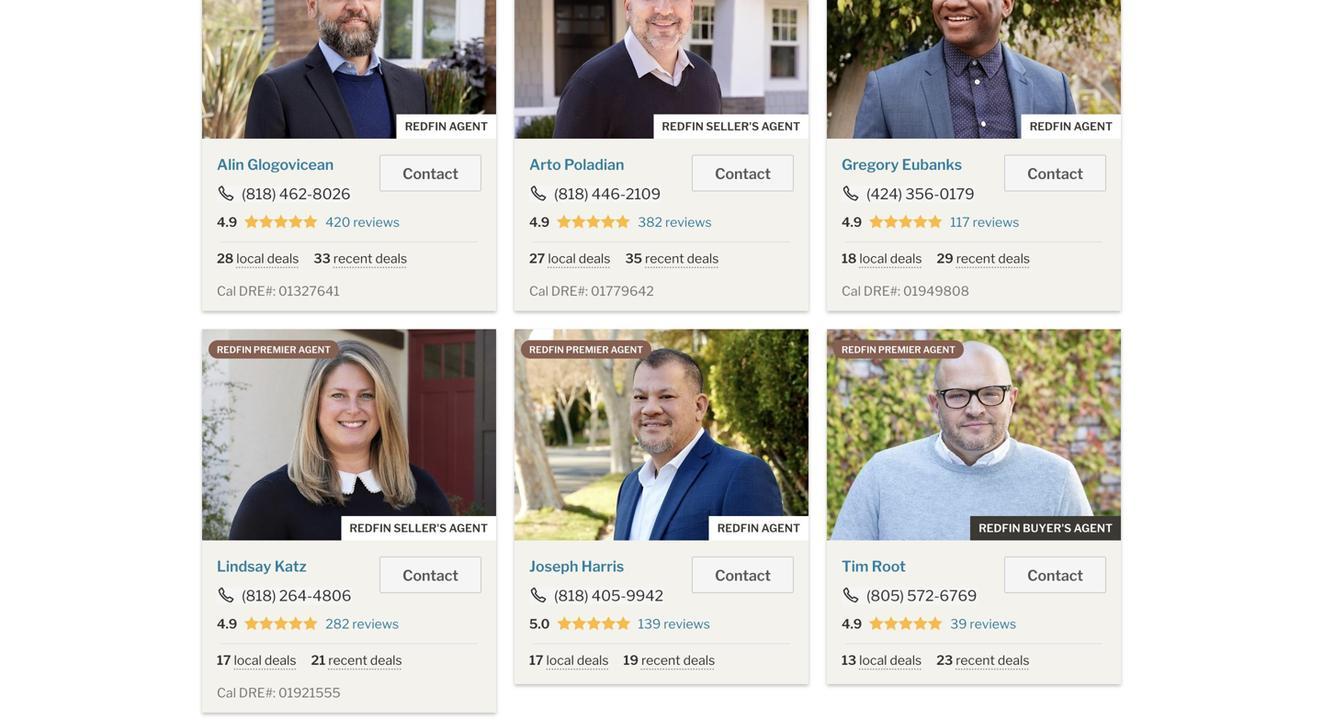 Task type: vqa. For each thing, say whether or not it's contained in the screenshot.


Task type: describe. For each thing, give the bounding box(es) containing it.
382
[[638, 215, 663, 230]]

reviews for 8026
[[353, 215, 400, 230]]

cal dre#: 01779642
[[529, 283, 654, 299]]

deals down 39 reviews on the bottom right of page
[[998, 653, 1030, 669]]

contact for (818) 264-4806
[[403, 567, 459, 585]]

29
[[937, 251, 954, 267]]

reviews for 6769
[[970, 617, 1017, 632]]

27 local deals
[[529, 251, 611, 267]]

premier for root
[[879, 345, 921, 356]]

recent for (818) 446-2109
[[645, 251, 684, 267]]

(805)
[[867, 587, 904, 605]]

21 recent deals
[[311, 653, 402, 669]]

redfin agent for (424) 356-0179
[[1030, 120, 1113, 133]]

27
[[529, 251, 545, 267]]

local for (818) 446-2109
[[548, 251, 576, 267]]

4.9 for (805) 572-6769
[[842, 617, 862, 632]]

(818) 462-8026 button
[[217, 185, 352, 203]]

19
[[624, 653, 639, 669]]

8026
[[313, 185, 351, 203]]

deals down rating 5.0 out of 5 element
[[577, 653, 609, 669]]

264-
[[279, 587, 313, 605]]

cal for (818) 462-8026
[[217, 283, 236, 299]]

420
[[326, 215, 350, 230]]

01921555
[[278, 685, 341, 701]]

(818) 405-9942 button
[[529, 587, 664, 605]]

13
[[842, 653, 857, 669]]

lindsay
[[217, 558, 271, 576]]

poladian
[[564, 156, 624, 174]]

local for (818) 405-9942
[[546, 653, 574, 669]]

rating 4.9 out of 5 element for 462-
[[245, 214, 318, 231]]

premier for harris
[[566, 345, 609, 356]]

5.0
[[529, 617, 550, 632]]

joseph
[[529, 558, 579, 576]]

(818) for (818) 446-2109
[[554, 185, 589, 203]]

01327641
[[278, 283, 340, 299]]

reviews for 9942
[[664, 617, 710, 632]]

tim root
[[842, 558, 906, 576]]

28
[[217, 251, 234, 267]]

13 local deals
[[842, 653, 922, 669]]

(818) 264-4806 button
[[217, 587, 352, 605]]

01949808
[[903, 283, 970, 299]]

1 vertical spatial seller's
[[394, 522, 447, 535]]

katz
[[275, 558, 307, 576]]

contact button for (818) 264-4806
[[380, 557, 482, 594]]

(424)
[[867, 185, 903, 203]]

local for (424) 356-0179
[[860, 251, 888, 267]]

recent for (424) 356-0179
[[957, 251, 996, 267]]

reviews for 2109
[[665, 215, 712, 230]]

deals left 23
[[890, 653, 922, 669]]

photo of gregory eubanks image
[[827, 0, 1121, 139]]

arto poladian
[[529, 156, 624, 174]]

28 local deals
[[217, 251, 299, 267]]

lindsay katz link
[[217, 558, 307, 576]]

contact for (818) 405-9942
[[715, 567, 771, 585]]

reviews for 0179
[[973, 215, 1020, 230]]

(818) for (818) 264-4806
[[242, 587, 276, 605]]

cal for (818) 264-4806
[[217, 685, 236, 701]]

contact for (805) 572-6769
[[1028, 567, 1084, 585]]

2109
[[626, 185, 661, 203]]

photo of joseph harris image
[[515, 329, 809, 541]]

cal dre#: 01921555
[[217, 685, 341, 701]]

01779642
[[591, 283, 654, 299]]

redfin buyer's agent
[[979, 522, 1113, 535]]

tim
[[842, 558, 869, 576]]

deals down 117 reviews
[[998, 251, 1030, 267]]

(818) 405-9942
[[554, 587, 664, 605]]

reviews for 4806
[[352, 617, 399, 632]]

deals down 382 reviews on the top
[[687, 251, 719, 267]]

redfin premier agent for harris
[[529, 345, 643, 356]]

contact button for (805) 572-6769
[[1005, 557, 1107, 594]]

contact button for (424) 356-0179
[[1005, 155, 1107, 192]]

33 recent deals
[[314, 251, 407, 267]]

282 reviews
[[326, 617, 399, 632]]

alin
[[217, 156, 244, 174]]

(818) for (818) 405-9942
[[554, 587, 589, 605]]

17 for (818) 264-4806
[[217, 653, 231, 669]]

rating 4.9 out of 5 element for 356-
[[870, 214, 943, 231]]

alin glogovicean link
[[217, 156, 334, 174]]

cal dre#: 01949808
[[842, 283, 970, 299]]

4806
[[313, 587, 351, 605]]

0179
[[940, 185, 975, 203]]

dre#: for (818) 446-2109
[[551, 283, 588, 299]]

139
[[638, 617, 661, 632]]

21
[[311, 653, 326, 669]]

17 local deals for (818) 405-9942
[[529, 653, 609, 669]]

39
[[951, 617, 967, 632]]

cal dre#: 01327641
[[217, 283, 340, 299]]

282
[[326, 617, 350, 632]]

(818) for (818) 462-8026
[[242, 185, 276, 203]]

35 recent deals
[[625, 251, 719, 267]]

gregory eubanks
[[842, 156, 962, 174]]

572-
[[907, 587, 940, 605]]

4.9 for (424) 356-0179
[[842, 215, 862, 230]]

33
[[314, 251, 331, 267]]

1 horizontal spatial redfin agent
[[718, 522, 801, 535]]

446-
[[592, 185, 626, 203]]

lindsay katz
[[217, 558, 307, 576]]

contact for (818) 446-2109
[[715, 165, 771, 183]]

rating 4.9 out of 5 element for 572-
[[870, 616, 943, 633]]

deals down 282 reviews
[[370, 653, 402, 669]]

recent for (805) 572-6769
[[956, 653, 995, 669]]



Task type: locate. For each thing, give the bounding box(es) containing it.
rating 4.9 out of 5 element for 446-
[[557, 214, 631, 231]]

117
[[951, 215, 970, 230]]

local right 28
[[236, 251, 264, 267]]

4.9 for (818) 446-2109
[[529, 215, 550, 230]]

dre#: for (818) 462-8026
[[239, 283, 276, 299]]

cal for (424) 356-0179
[[842, 283, 861, 299]]

redfin agent for (818) 462-8026
[[405, 120, 488, 133]]

dre#: down 18 local deals
[[864, 283, 901, 299]]

(818) 264-4806
[[242, 587, 351, 605]]

local for (805) 572-6769
[[859, 653, 887, 669]]

arto
[[529, 156, 561, 174]]

4.9 up 18
[[842, 215, 862, 230]]

420 reviews
[[326, 215, 400, 230]]

117 reviews
[[951, 215, 1020, 230]]

2 17 from the left
[[529, 653, 544, 669]]

recent right 23
[[956, 653, 995, 669]]

joseph harris
[[529, 558, 624, 576]]

dre#: down 28 local deals
[[239, 283, 276, 299]]

17 up 'cal dre#: 01921555'
[[217, 653, 231, 669]]

contact button for (818) 462-8026
[[380, 155, 482, 192]]

(818) down alin glogovicean
[[242, 185, 276, 203]]

recent right 35
[[645, 251, 684, 267]]

agent
[[449, 120, 488, 133], [762, 120, 801, 133], [1074, 120, 1113, 133], [298, 345, 331, 356], [611, 345, 643, 356], [923, 345, 956, 356], [449, 522, 488, 535], [762, 522, 801, 535], [1074, 522, 1113, 535]]

dre#: for (424) 356-0179
[[864, 283, 901, 299]]

405-
[[592, 587, 626, 605]]

rating 4.9 out of 5 element
[[245, 214, 318, 231], [557, 214, 631, 231], [870, 214, 943, 231], [245, 616, 318, 633], [870, 616, 943, 633]]

cal down 28
[[217, 283, 236, 299]]

23
[[937, 653, 953, 669]]

1 redfin premier agent from the left
[[217, 345, 331, 356]]

recent right 29
[[957, 251, 996, 267]]

4.9 for (818) 264-4806
[[217, 617, 237, 632]]

(424) 356-0179 button
[[842, 185, 976, 203]]

(818)
[[242, 185, 276, 203], [554, 185, 589, 203], [242, 587, 276, 605], [554, 587, 589, 605]]

(805) 572-6769 button
[[842, 587, 978, 605]]

0 horizontal spatial redfin seller's agent
[[350, 522, 488, 535]]

local right 13
[[859, 653, 887, 669]]

gregory
[[842, 156, 899, 174]]

recent for (818) 405-9942
[[641, 653, 681, 669]]

382 reviews
[[638, 215, 712, 230]]

(818) 462-8026
[[242, 185, 351, 203]]

redfin premier agent for katz
[[217, 345, 331, 356]]

(424) 356-0179
[[867, 185, 975, 203]]

cal for (818) 446-2109
[[529, 283, 549, 299]]

0 horizontal spatial 17
[[217, 653, 231, 669]]

deals up the cal dre#: 01327641
[[267, 251, 299, 267]]

recent right 19
[[641, 653, 681, 669]]

17 local deals up 'cal dre#: 01921555'
[[217, 653, 296, 669]]

redfin agent
[[405, 120, 488, 133], [1030, 120, 1113, 133], [718, 522, 801, 535]]

contact button up '139 reviews'
[[692, 557, 794, 594]]

17 local deals down rating 5.0 out of 5 element
[[529, 653, 609, 669]]

dre#: for (818) 264-4806
[[239, 685, 276, 701]]

photo of alin glogovicean image
[[202, 0, 496, 139]]

glogovicean
[[247, 156, 334, 174]]

redfin premier agent for root
[[842, 345, 956, 356]]

local down '5.0'
[[546, 653, 574, 669]]

root
[[872, 558, 906, 576]]

contact button for (818) 405-9942
[[692, 557, 794, 594]]

deals up 'cal dre#: 01921555'
[[265, 653, 296, 669]]

local right 18
[[860, 251, 888, 267]]

deals up cal dre#: 01779642
[[579, 251, 611, 267]]

redfin seller's agent
[[662, 120, 801, 133], [350, 522, 488, 535]]

contact
[[403, 165, 459, 183], [715, 165, 771, 183], [1028, 165, 1084, 183], [403, 567, 459, 585], [715, 567, 771, 585], [1028, 567, 1084, 585]]

4.9 up 28
[[217, 215, 237, 230]]

premier down cal dre#: 01949808
[[879, 345, 921, 356]]

356-
[[906, 185, 940, 203]]

redfin premier agent down cal dre#: 01949808
[[842, 345, 956, 356]]

1 horizontal spatial seller's
[[706, 120, 759, 133]]

462-
[[279, 185, 313, 203]]

9942
[[626, 587, 664, 605]]

1 horizontal spatial premier
[[566, 345, 609, 356]]

rating 4.9 out of 5 element down (424) 356-0179 button
[[870, 214, 943, 231]]

1 horizontal spatial 17
[[529, 653, 544, 669]]

premier down the cal dre#: 01327641
[[254, 345, 296, 356]]

18
[[842, 251, 857, 267]]

0 horizontal spatial premier
[[254, 345, 296, 356]]

23 recent deals
[[937, 653, 1030, 669]]

cal down 27
[[529, 283, 549, 299]]

recent right 33
[[333, 251, 373, 267]]

4.9 down the lindsay
[[217, 617, 237, 632]]

19 recent deals
[[624, 653, 715, 669]]

(818) down joseph harris
[[554, 587, 589, 605]]

buyer's
[[1023, 522, 1072, 535]]

0 vertical spatial seller's
[[706, 120, 759, 133]]

recent for (818) 462-8026
[[333, 251, 373, 267]]

dre#:
[[239, 283, 276, 299], [551, 283, 588, 299], [864, 283, 901, 299], [239, 685, 276, 701]]

reviews right '382'
[[665, 215, 712, 230]]

1 premier from the left
[[254, 345, 296, 356]]

gregory eubanks link
[[842, 156, 962, 174]]

local for (818) 264-4806
[[234, 653, 262, 669]]

arto poladian link
[[529, 156, 624, 174]]

(818) down lindsay katz "link"
[[242, 587, 276, 605]]

0 vertical spatial redfin seller's agent
[[662, 120, 801, 133]]

1 vertical spatial redfin seller's agent
[[350, 522, 488, 535]]

cal down 18
[[842, 283, 861, 299]]

deals up cal dre#: 01949808
[[890, 251, 922, 267]]

0 horizontal spatial redfin agent
[[405, 120, 488, 133]]

photo of tim root image
[[827, 329, 1121, 541]]

photo of lindsay katz image
[[202, 329, 496, 541]]

139 reviews
[[638, 617, 710, 632]]

4.9 up 27
[[529, 215, 550, 230]]

4.9
[[217, 215, 237, 230], [529, 215, 550, 230], [842, 215, 862, 230], [217, 617, 237, 632], [842, 617, 862, 632]]

contact button up 282 reviews
[[380, 557, 482, 594]]

6769
[[940, 587, 977, 605]]

contact for (424) 356-0179
[[1028, 165, 1084, 183]]

1 17 local deals from the left
[[217, 653, 296, 669]]

2 premier from the left
[[566, 345, 609, 356]]

17 for (818) 405-9942
[[529, 653, 544, 669]]

deals down '139 reviews'
[[683, 653, 715, 669]]

rating 4.9 out of 5 element down (818) 264-4806 button
[[245, 616, 318, 633]]

rating 4.9 out of 5 element down (805) 572-6769 button
[[870, 616, 943, 633]]

3 redfin premier agent from the left
[[842, 345, 956, 356]]

redfin premier agent down the cal dre#: 01327641
[[217, 345, 331, 356]]

cal left 01921555
[[217, 685, 236, 701]]

2 horizontal spatial redfin premier agent
[[842, 345, 956, 356]]

(818) down 'arto poladian' 'link'
[[554, 185, 589, 203]]

reviews right 139
[[664, 617, 710, 632]]

contact button down buyer's
[[1005, 557, 1107, 594]]

(818) 446-2109
[[554, 185, 661, 203]]

(805) 572-6769
[[867, 587, 977, 605]]

redfin premier agent down cal dre#: 01779642
[[529, 345, 643, 356]]

recent
[[333, 251, 373, 267], [645, 251, 684, 267], [957, 251, 996, 267], [328, 653, 368, 669], [641, 653, 681, 669], [956, 653, 995, 669]]

(818) 446-2109 button
[[529, 185, 662, 203]]

17
[[217, 653, 231, 669], [529, 653, 544, 669]]

2 17 local deals from the left
[[529, 653, 609, 669]]

contact button up 117 reviews
[[1005, 155, 1107, 192]]

photo of arto poladian image
[[515, 0, 809, 139]]

reviews
[[353, 215, 400, 230], [665, 215, 712, 230], [973, 215, 1020, 230], [352, 617, 399, 632], [664, 617, 710, 632], [970, 617, 1017, 632]]

35
[[625, 251, 642, 267]]

local right 27
[[548, 251, 576, 267]]

0 horizontal spatial 17 local deals
[[217, 653, 296, 669]]

2 horizontal spatial redfin agent
[[1030, 120, 1113, 133]]

0 horizontal spatial redfin premier agent
[[217, 345, 331, 356]]

premier
[[254, 345, 296, 356], [566, 345, 609, 356], [879, 345, 921, 356]]

1 horizontal spatial 17 local deals
[[529, 653, 609, 669]]

contact button up 420 reviews
[[380, 155, 482, 192]]

premier down cal dre#: 01779642
[[566, 345, 609, 356]]

contact button up 382 reviews on the top
[[692, 155, 794, 192]]

local up 'cal dre#: 01921555'
[[234, 653, 262, 669]]

local
[[236, 251, 264, 267], [548, 251, 576, 267], [860, 251, 888, 267], [234, 653, 262, 669], [546, 653, 574, 669], [859, 653, 887, 669]]

rating 5.0 out of 5 element
[[557, 616, 631, 633]]

18 local deals
[[842, 251, 922, 267]]

local for (818) 462-8026
[[236, 251, 264, 267]]

alin glogovicean
[[217, 156, 334, 174]]

17 down '5.0'
[[529, 653, 544, 669]]

deals down 420 reviews
[[375, 251, 407, 267]]

29 recent deals
[[937, 251, 1030, 267]]

0 horizontal spatial seller's
[[394, 522, 447, 535]]

contact for (818) 462-8026
[[403, 165, 459, 183]]

1 horizontal spatial redfin premier agent
[[529, 345, 643, 356]]

eubanks
[[902, 156, 962, 174]]

reviews right 117
[[973, 215, 1020, 230]]

harris
[[582, 558, 624, 576]]

17 local deals for (818) 264-4806
[[217, 653, 296, 669]]

premier for katz
[[254, 345, 296, 356]]

39 reviews
[[951, 617, 1017, 632]]

2 horizontal spatial premier
[[879, 345, 921, 356]]

contact button for (818) 446-2109
[[692, 155, 794, 192]]

17 local deals
[[217, 653, 296, 669], [529, 653, 609, 669]]

rating 4.9 out of 5 element for 264-
[[245, 616, 318, 633]]

3 premier from the left
[[879, 345, 921, 356]]

recent for (818) 264-4806
[[328, 653, 368, 669]]

reviews right 420 on the left top of page
[[353, 215, 400, 230]]

4.9 for (818) 462-8026
[[217, 215, 237, 230]]

1 17 from the left
[[217, 653, 231, 669]]

tim root link
[[842, 558, 906, 576]]

dre#: down 27 local deals on the left of page
[[551, 283, 588, 299]]

dre#: left 01921555
[[239, 685, 276, 701]]

1 horizontal spatial redfin seller's agent
[[662, 120, 801, 133]]

rating 4.9 out of 5 element down (818) 462-8026 button
[[245, 214, 318, 231]]

joseph harris link
[[529, 558, 624, 576]]

contact button
[[380, 155, 482, 192], [692, 155, 794, 192], [1005, 155, 1107, 192], [380, 557, 482, 594], [692, 557, 794, 594], [1005, 557, 1107, 594]]

rating 4.9 out of 5 element down (818) 446-2109 button
[[557, 214, 631, 231]]

2 redfin premier agent from the left
[[529, 345, 643, 356]]

reviews right "39"
[[970, 617, 1017, 632]]

recent right 21
[[328, 653, 368, 669]]

4.9 up 13
[[842, 617, 862, 632]]

reviews right 282
[[352, 617, 399, 632]]



